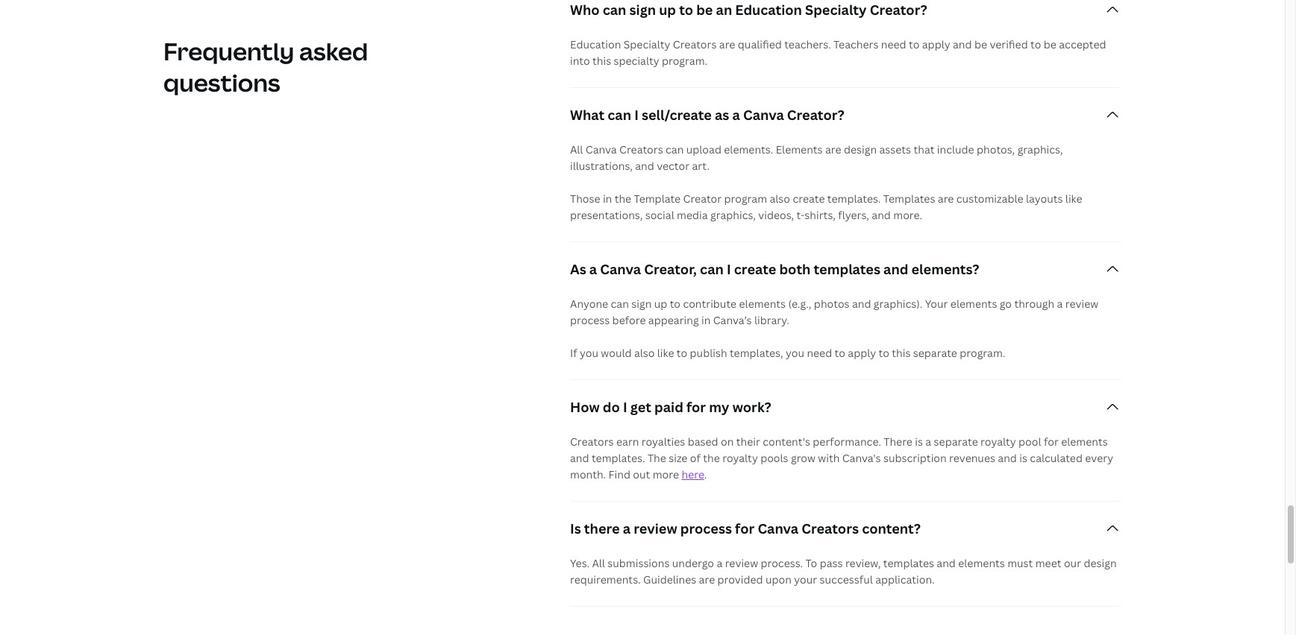 Task type: describe. For each thing, give the bounding box(es) containing it.
elements inside creators earn royalties based on their content's performance. there is a separate royalty pool for elements and templates. the size of the royalty pools grow with canva's subscription revenues and is calculated every month. find out more
[[1061, 435, 1108, 449]]

create inside "those in the template creator program also create templates. templates are customizable layouts like presentations, social media graphics, videos, t-shirts, flyers, and more."
[[793, 192, 825, 206]]

and up month.
[[570, 452, 589, 466]]

subscription
[[883, 452, 947, 466]]

t-
[[797, 208, 805, 222]]

grow
[[791, 452, 816, 466]]

on
[[721, 435, 734, 449]]

customizable
[[956, 192, 1023, 206]]

can for what
[[608, 106, 631, 124]]

what can i sell/create as a canva creator?
[[570, 106, 844, 124]]

royalties
[[642, 435, 685, 449]]

a inside yes. all submissions undergo a review process. to pass review, templates and elements must meet our design requirements. guidelines are provided upon your successful application.
[[717, 557, 723, 571]]

undergo
[[672, 557, 714, 571]]

a right there
[[623, 520, 631, 538]]

separate inside creators earn royalties based on their content's performance. there is a separate royalty pool for elements and templates. the size of the royalty pools grow with canva's subscription revenues and is calculated every month. find out more
[[934, 435, 978, 449]]

must
[[1007, 557, 1033, 571]]

frequently
[[163, 35, 294, 67]]

how do i get paid for my work? button
[[570, 381, 1122, 434]]

specialty
[[614, 54, 659, 68]]

also inside "those in the template creator program also create templates. templates are customizable layouts like presentations, social media graphics, videos, t-shirts, flyers, and more."
[[770, 192, 790, 206]]

there
[[584, 520, 620, 538]]

and inside all canva creators can upload elements. elements are design assets that include photos, graphics, illustrations, and vector art.
[[635, 159, 654, 173]]

in inside "those in the template creator program also create templates. templates are customizable layouts like presentations, social media graphics, videos, t-shirts, flyers, and more."
[[603, 192, 612, 206]]

i for sell/create
[[634, 106, 639, 124]]

those
[[570, 192, 600, 206]]

canva inside all canva creators can upload elements. elements are design assets that include photos, graphics, illustrations, and vector art.
[[586, 143, 617, 157]]

here link
[[682, 468, 704, 482]]

pass
[[820, 557, 843, 571]]

1 horizontal spatial royalty
[[981, 435, 1016, 449]]

through
[[1014, 297, 1054, 311]]

creator
[[683, 192, 722, 206]]

teachers.
[[784, 37, 831, 52]]

and inside "those in the template creator program also create templates. templates are customizable layouts like presentations, social media graphics, videos, t-shirts, flyers, and more."
[[872, 208, 891, 222]]

templates
[[883, 192, 935, 206]]

all canva creators can upload elements. elements are design assets that include photos, graphics, illustrations, and vector art.
[[570, 143, 1063, 173]]

templates inside yes. all submissions undergo a review process. to pass review, templates and elements must meet our design requirements. guidelines are provided upon your successful application.
[[883, 557, 934, 571]]

a right as on the top left
[[589, 260, 597, 278]]

my
[[709, 399, 729, 416]]

need inside education specialty creators are qualified teachers. teachers need to apply and be verified to be accepted into this specialty program.
[[881, 37, 906, 52]]

and right 'revenues'
[[998, 452, 1017, 466]]

all inside yes. all submissions undergo a review process. to pass review, templates and elements must meet our design requirements. guidelines are provided upon your successful application.
[[592, 557, 605, 571]]

a inside creators earn royalties based on their content's performance. there is a separate royalty pool for elements and templates. the size of the royalty pools grow with canva's subscription revenues and is calculated every month. find out more
[[926, 435, 931, 449]]

review,
[[845, 557, 881, 571]]

1 horizontal spatial be
[[974, 37, 987, 52]]

is there a review process for canva creators content? button
[[570, 502, 1122, 556]]

who
[[570, 1, 600, 19]]

creators inside all canva creators can upload elements. elements are design assets that include photos, graphics, illustrations, and vector art.
[[619, 143, 663, 157]]

can up "contribute"
[[700, 260, 724, 278]]

here .
[[682, 468, 707, 482]]

process.
[[761, 557, 803, 571]]

0 vertical spatial separate
[[913, 346, 957, 360]]

presentations,
[[570, 208, 643, 222]]

to right verified
[[1031, 37, 1041, 52]]

what
[[570, 106, 605, 124]]

creator,
[[644, 260, 697, 278]]

canva up the 'process.'
[[758, 520, 799, 538]]

to right teachers
[[909, 37, 920, 52]]

media
[[677, 208, 708, 222]]

yes.
[[570, 557, 590, 571]]

include
[[937, 143, 974, 157]]

sign for anyone
[[631, 297, 652, 311]]

get
[[630, 399, 651, 416]]

as a canva creator, can i create both templates and elements? button
[[570, 243, 1122, 296]]

process inside dropdown button
[[680, 520, 732, 538]]

the inside "those in the template creator program also create templates. templates are customizable layouts like presentations, social media graphics, videos, t-shirts, flyers, and more."
[[615, 192, 631, 206]]

more.
[[893, 208, 922, 222]]

elements up library.
[[739, 297, 786, 311]]

what can i sell/create as a canva creator? button
[[570, 88, 1122, 142]]

like inside "those in the template creator program also create templates. templates are customizable layouts like presentations, social media graphics, videos, t-shirts, flyers, and more."
[[1065, 192, 1082, 206]]

library.
[[754, 313, 789, 328]]

a inside anyone can sign up to contribute elements (e.g., photos and graphics). your elements go through a review process before appearing in canva's library.
[[1057, 297, 1063, 311]]

your
[[794, 573, 817, 587]]

canva's
[[713, 313, 752, 328]]

1 you from the left
[[580, 346, 598, 360]]

up for contribute
[[654, 297, 667, 311]]

can for who
[[603, 1, 626, 19]]

review inside dropdown button
[[634, 520, 677, 538]]

do
[[603, 399, 620, 416]]

assets
[[879, 143, 911, 157]]

template
[[634, 192, 681, 206]]

are inside "those in the template creator program also create templates. templates are customizable layouts like presentations, social media graphics, videos, t-shirts, flyers, and more."
[[938, 192, 954, 206]]

is
[[570, 520, 581, 538]]

with
[[818, 452, 840, 466]]

elements?
[[911, 260, 979, 278]]

go
[[1000, 297, 1012, 311]]

to
[[806, 557, 817, 571]]

guidelines
[[643, 573, 696, 587]]

all inside all canva creators can upload elements. elements are design assets that include photos, graphics, illustrations, and vector art.
[[570, 143, 583, 157]]

0 horizontal spatial creator?
[[787, 106, 844, 124]]

up for be
[[659, 1, 676, 19]]

templates,
[[730, 346, 783, 360]]

the
[[648, 452, 666, 466]]

appearing
[[648, 313, 699, 328]]

calculated
[[1030, 452, 1083, 466]]

review inside anyone can sign up to contribute elements (e.g., photos and graphics). your elements go through a review process before appearing in canva's library.
[[1065, 297, 1099, 311]]

find
[[609, 468, 630, 482]]

1 vertical spatial apply
[[848, 346, 876, 360]]

create inside dropdown button
[[734, 260, 776, 278]]

yes. all submissions undergo a review process. to pass review, templates and elements must meet our design requirements. guidelines are provided upon your successful application.
[[570, 557, 1117, 587]]

are inside education specialty creators are qualified teachers. teachers need to apply and be verified to be accepted into this specialty program.
[[719, 37, 735, 52]]

if you would also like to publish templates, you need to apply to this separate program.
[[570, 346, 1005, 360]]

that
[[914, 143, 935, 157]]

work?
[[732, 399, 771, 416]]

for inside creators earn royalties based on their content's performance. there is a separate royalty pool for elements and templates. the size of the royalty pools grow with canva's subscription revenues and is calculated every month. find out more
[[1044, 435, 1059, 449]]

based
[[688, 435, 718, 449]]

2 horizontal spatial be
[[1044, 37, 1057, 52]]

successful
[[820, 573, 873, 587]]

creators inside dropdown button
[[802, 520, 859, 538]]

videos,
[[758, 208, 794, 222]]

the inside creators earn royalties based on their content's performance. there is a separate royalty pool for elements and templates. the size of the royalty pools grow with canva's subscription revenues and is calculated every month. find out more
[[703, 452, 720, 466]]

layouts
[[1026, 192, 1063, 206]]

for for how do i get paid for my work?
[[686, 399, 706, 416]]

1 horizontal spatial is
[[1019, 452, 1027, 466]]

(e.g.,
[[788, 297, 811, 311]]

are inside all canva creators can upload elements. elements are design assets that include photos, graphics, illustrations, and vector art.
[[825, 143, 841, 157]]

as
[[715, 106, 729, 124]]

meet
[[1035, 557, 1061, 571]]

are inside yes. all submissions undergo a review process. to pass review, templates and elements must meet our design requirements. guidelines are provided upon your successful application.
[[699, 573, 715, 587]]

paid
[[654, 399, 683, 416]]



Task type: locate. For each thing, give the bounding box(es) containing it.
sell/create
[[642, 106, 712, 124]]

2 you from the left
[[786, 346, 804, 360]]

graphics, down program
[[710, 208, 756, 222]]

the right of
[[703, 452, 720, 466]]

2 horizontal spatial for
[[1044, 435, 1059, 449]]

is there a review process for canva creators content?
[[570, 520, 921, 538]]

verified
[[990, 37, 1028, 52]]

our
[[1064, 557, 1081, 571]]

process inside anyone can sign up to contribute elements (e.g., photos and graphics). your elements go through a review process before appearing in canva's library.
[[570, 313, 610, 328]]

more
[[653, 468, 679, 482]]

specialty inside who can sign up to be an education specialty creator? dropdown button
[[805, 1, 867, 19]]

0 vertical spatial apply
[[922, 37, 950, 52]]

are right elements
[[825, 143, 841, 157]]

illustrations,
[[570, 159, 633, 173]]

graphics, inside all canva creators can upload elements. elements are design assets that include photos, graphics, illustrations, and vector art.
[[1018, 143, 1063, 157]]

1 horizontal spatial this
[[892, 346, 911, 360]]

0 horizontal spatial graphics,
[[710, 208, 756, 222]]

1 vertical spatial process
[[680, 520, 732, 538]]

process up undergo
[[680, 520, 732, 538]]

0 vertical spatial create
[[793, 192, 825, 206]]

0 vertical spatial this
[[592, 54, 611, 68]]

anyone
[[570, 297, 608, 311]]

asked
[[299, 35, 368, 67]]

creators down the an
[[673, 37, 717, 52]]

to inside dropdown button
[[679, 1, 693, 19]]

can right who
[[603, 1, 626, 19]]

teachers
[[833, 37, 879, 52]]

like right layouts
[[1065, 192, 1082, 206]]

up left the an
[[659, 1, 676, 19]]

need down anyone can sign up to contribute elements (e.g., photos and graphics). your elements go through a review process before appearing in canva's library.
[[807, 346, 832, 360]]

you right if
[[580, 346, 598, 360]]

0 vertical spatial review
[[1065, 297, 1099, 311]]

anyone can sign up to contribute elements (e.g., photos and graphics). your elements go through a review process before appearing in canva's library.
[[570, 297, 1099, 328]]

0 vertical spatial process
[[570, 313, 610, 328]]

for up provided
[[735, 520, 755, 538]]

1 horizontal spatial for
[[735, 520, 755, 538]]

1 vertical spatial royalty
[[722, 452, 758, 466]]

if
[[570, 346, 577, 360]]

pools
[[760, 452, 788, 466]]

2 horizontal spatial i
[[727, 260, 731, 278]]

apply left verified
[[922, 37, 950, 52]]

as a canva creator, can i create both templates and elements?
[[570, 260, 979, 278]]

education up into on the left
[[570, 37, 621, 52]]

create left both
[[734, 260, 776, 278]]

1 horizontal spatial all
[[592, 557, 605, 571]]

elements up "every"
[[1061, 435, 1108, 449]]

an
[[716, 1, 732, 19]]

elements
[[739, 297, 786, 311], [951, 297, 997, 311], [1061, 435, 1108, 449], [958, 557, 1005, 571]]

1 horizontal spatial program.
[[960, 346, 1005, 360]]

review up submissions at the bottom
[[634, 520, 677, 538]]

be left the accepted
[[1044, 37, 1057, 52]]

contribute
[[683, 297, 737, 311]]

0 vertical spatial like
[[1065, 192, 1082, 206]]

how
[[570, 399, 600, 416]]

up inside anyone can sign up to contribute elements (e.g., photos and graphics). your elements go through a review process before appearing in canva's library.
[[654, 297, 667, 311]]

are down undergo
[[699, 573, 715, 587]]

can for anyone
[[611, 297, 629, 311]]

in down "contribute"
[[701, 313, 711, 328]]

to left the an
[[679, 1, 693, 19]]

0 horizontal spatial be
[[696, 1, 713, 19]]

size
[[669, 452, 688, 466]]

1 vertical spatial templates
[[883, 557, 934, 571]]

0 horizontal spatial in
[[603, 192, 612, 206]]

0 horizontal spatial is
[[915, 435, 923, 449]]

a right as
[[732, 106, 740, 124]]

and inside education specialty creators are qualified teachers. teachers need to apply and be verified to be accepted into this specialty program.
[[953, 37, 972, 52]]

0 vertical spatial program.
[[662, 54, 707, 68]]

0 horizontal spatial all
[[570, 143, 583, 157]]

can inside anyone can sign up to contribute elements (e.g., photos and graphics). your elements go through a review process before appearing in canva's library.
[[611, 297, 629, 311]]

templates up application. at bottom right
[[883, 557, 934, 571]]

1 vertical spatial all
[[592, 557, 605, 571]]

before
[[612, 313, 646, 328]]

program. down go
[[960, 346, 1005, 360]]

0 horizontal spatial for
[[686, 399, 706, 416]]

canva right as on the top left
[[600, 260, 641, 278]]

a up provided
[[717, 557, 723, 571]]

1 vertical spatial review
[[634, 520, 677, 538]]

royalty down their
[[722, 452, 758, 466]]

a
[[732, 106, 740, 124], [589, 260, 597, 278], [1057, 297, 1063, 311], [926, 435, 931, 449], [623, 520, 631, 538], [717, 557, 723, 571]]

who can sign up to be an education specialty creator? button
[[570, 0, 1122, 37]]

content?
[[862, 520, 921, 538]]

and left vector
[[635, 159, 654, 173]]

sign inside dropdown button
[[629, 1, 656, 19]]

review
[[1065, 297, 1099, 311], [634, 520, 677, 538], [725, 557, 758, 571]]

0 horizontal spatial apply
[[848, 346, 876, 360]]

i up "contribute"
[[727, 260, 731, 278]]

to down graphics).
[[879, 346, 889, 360]]

and left must
[[937, 557, 956, 571]]

0 vertical spatial specialty
[[805, 1, 867, 19]]

upload
[[686, 143, 721, 157]]

pool
[[1019, 435, 1041, 449]]

need right teachers
[[881, 37, 906, 52]]

0 horizontal spatial review
[[634, 520, 677, 538]]

creators up "pass"
[[802, 520, 859, 538]]

1 vertical spatial for
[[1044, 435, 1059, 449]]

also up videos,
[[770, 192, 790, 206]]

review inside yes. all submissions undergo a review process. to pass review, templates and elements must meet our design requirements. guidelines are provided upon your successful application.
[[725, 557, 758, 571]]

are left qualified
[[719, 37, 735, 52]]

0 vertical spatial design
[[844, 143, 877, 157]]

0 horizontal spatial create
[[734, 260, 776, 278]]

can right the what
[[608, 106, 631, 124]]

separate down your
[[913, 346, 957, 360]]

be left the an
[[696, 1, 713, 19]]

this
[[592, 54, 611, 68], [892, 346, 911, 360]]

0 vertical spatial also
[[770, 192, 790, 206]]

this down graphics).
[[892, 346, 911, 360]]

month.
[[570, 468, 606, 482]]

1 horizontal spatial also
[[770, 192, 790, 206]]

0 horizontal spatial specialty
[[624, 37, 670, 52]]

application.
[[875, 573, 935, 587]]

elements left go
[[951, 297, 997, 311]]

creator? up teachers
[[870, 1, 927, 19]]

0 horizontal spatial i
[[623, 399, 627, 416]]

1 vertical spatial templates.
[[592, 452, 645, 466]]

design
[[844, 143, 877, 157], [1084, 557, 1117, 571]]

as
[[570, 260, 586, 278]]

review right through
[[1065, 297, 1099, 311]]

sign up before
[[631, 297, 652, 311]]

2 vertical spatial i
[[623, 399, 627, 416]]

1 vertical spatial also
[[634, 346, 655, 360]]

to down anyone can sign up to contribute elements (e.g., photos and graphics). your elements go through a review process before appearing in canva's library.
[[835, 346, 845, 360]]

qualified
[[738, 37, 782, 52]]

your
[[925, 297, 948, 311]]

templates. inside "those in the template creator program also create templates. templates are customizable layouts like presentations, social media graphics, videos, t-shirts, flyers, and more."
[[827, 192, 881, 206]]

and left more.
[[872, 208, 891, 222]]

to
[[679, 1, 693, 19], [909, 37, 920, 52], [1031, 37, 1041, 52], [670, 297, 681, 311], [677, 346, 687, 360], [835, 346, 845, 360], [879, 346, 889, 360]]

0 vertical spatial in
[[603, 192, 612, 206]]

review up provided
[[725, 557, 758, 571]]

you right templates,
[[786, 346, 804, 360]]

1 horizontal spatial review
[[725, 557, 758, 571]]

templates. up find
[[592, 452, 645, 466]]

revenues
[[949, 452, 995, 466]]

program. right specialty
[[662, 54, 707, 68]]

elements.
[[724, 143, 773, 157]]

1 vertical spatial creator?
[[787, 106, 844, 124]]

1 horizontal spatial need
[[881, 37, 906, 52]]

create up t-
[[793, 192, 825, 206]]

process down anyone
[[570, 313, 610, 328]]

1 vertical spatial create
[[734, 260, 776, 278]]

0 horizontal spatial design
[[844, 143, 877, 157]]

this inside education specialty creators are qualified teachers. teachers need to apply and be verified to be accepted into this specialty program.
[[592, 54, 611, 68]]

and
[[953, 37, 972, 52], [635, 159, 654, 173], [872, 208, 891, 222], [884, 260, 908, 278], [852, 297, 871, 311], [570, 452, 589, 466], [998, 452, 1017, 466], [937, 557, 956, 571]]

can inside all canva creators can upload elements. elements are design assets that include photos, graphics, illustrations, and vector art.
[[666, 143, 684, 157]]

elements inside yes. all submissions undergo a review process. to pass review, templates and elements must meet our design requirements. guidelines are provided upon your successful application.
[[958, 557, 1005, 571]]

templates inside dropdown button
[[814, 260, 880, 278]]

0 horizontal spatial the
[[615, 192, 631, 206]]

can up before
[[611, 297, 629, 311]]

1 vertical spatial is
[[1019, 452, 1027, 466]]

program. inside education specialty creators are qualified teachers. teachers need to apply and be verified to be accepted into this specialty program.
[[662, 54, 707, 68]]

here
[[682, 468, 704, 482]]

0 horizontal spatial need
[[807, 346, 832, 360]]

a up subscription
[[926, 435, 931, 449]]

1 vertical spatial like
[[657, 346, 674, 360]]

and inside dropdown button
[[884, 260, 908, 278]]

sign for who
[[629, 1, 656, 19]]

up up the appearing
[[654, 297, 667, 311]]

education up qualified
[[735, 1, 802, 19]]

design left the assets
[[844, 143, 877, 157]]

for left the my
[[686, 399, 706, 416]]

education inside dropdown button
[[735, 1, 802, 19]]

specialty inside education specialty creators are qualified teachers. teachers need to apply and be verified to be accepted into this specialty program.
[[624, 37, 670, 52]]

the
[[615, 192, 631, 206], [703, 452, 720, 466]]

apply down anyone can sign up to contribute elements (e.g., photos and graphics). your elements go through a review process before appearing in canva's library.
[[848, 346, 876, 360]]

i for get
[[623, 399, 627, 416]]

is up subscription
[[915, 435, 923, 449]]

1 horizontal spatial process
[[680, 520, 732, 538]]

templates. up flyers,
[[827, 192, 881, 206]]

into
[[570, 54, 590, 68]]

education specialty creators are qualified teachers. teachers need to apply and be verified to be accepted into this specialty program.
[[570, 37, 1106, 68]]

1 vertical spatial up
[[654, 297, 667, 311]]

1 vertical spatial the
[[703, 452, 720, 466]]

2 vertical spatial review
[[725, 557, 758, 571]]

royalty up 'revenues'
[[981, 435, 1016, 449]]

program
[[724, 192, 767, 206]]

1 horizontal spatial templates
[[883, 557, 934, 571]]

1 horizontal spatial you
[[786, 346, 804, 360]]

i right do
[[623, 399, 627, 416]]

creators up vector
[[619, 143, 663, 157]]

graphics).
[[874, 297, 923, 311]]

can up vector
[[666, 143, 684, 157]]

all up the requirements.
[[592, 557, 605, 571]]

1 horizontal spatial education
[[735, 1, 802, 19]]

and right photos
[[852, 297, 871, 311]]

0 horizontal spatial program.
[[662, 54, 707, 68]]

every
[[1085, 452, 1113, 466]]

questions
[[163, 66, 280, 98]]

and inside anyone can sign up to contribute elements (e.g., photos and graphics). your elements go through a review process before appearing in canva's library.
[[852, 297, 871, 311]]

photos,
[[977, 143, 1015, 157]]

1 vertical spatial education
[[570, 37, 621, 52]]

templates. inside creators earn royalties based on their content's performance. there is a separate royalty pool for elements and templates. the size of the royalty pools grow with canva's subscription revenues and is calculated every month. find out more
[[592, 452, 645, 466]]

publish
[[690, 346, 727, 360]]

graphics, inside "those in the template creator program also create templates. templates are customizable layouts like presentations, social media graphics, videos, t-shirts, flyers, and more."
[[710, 208, 756, 222]]

1 vertical spatial sign
[[631, 297, 652, 311]]

1 vertical spatial specialty
[[624, 37, 670, 52]]

design inside all canva creators can upload elements. elements are design assets that include photos, graphics, illustrations, and vector art.
[[844, 143, 877, 157]]

elements
[[776, 143, 823, 157]]

like down the appearing
[[657, 346, 674, 360]]

canva's
[[842, 452, 881, 466]]

1 horizontal spatial in
[[701, 313, 711, 328]]

separate up 'revenues'
[[934, 435, 978, 449]]

0 horizontal spatial templates
[[814, 260, 880, 278]]

0 horizontal spatial you
[[580, 346, 598, 360]]

for
[[686, 399, 706, 416], [1044, 435, 1059, 449], [735, 520, 755, 538]]

in inside anyone can sign up to contribute elements (e.g., photos and graphics). your elements go through a review process before appearing in canva's library.
[[701, 313, 711, 328]]

creators earn royalties based on their content's performance. there is a separate royalty pool for elements and templates. the size of the royalty pools grow with canva's subscription revenues and is calculated every month. find out more
[[570, 435, 1113, 482]]

1 vertical spatial in
[[701, 313, 711, 328]]

i inside how do i get paid for my work? dropdown button
[[623, 399, 627, 416]]

shirts,
[[805, 208, 836, 222]]

creators up month.
[[570, 435, 614, 449]]

art.
[[692, 159, 710, 173]]

for for is there a review process for canva creators content?
[[735, 520, 755, 538]]

specialty up specialty
[[624, 37, 670, 52]]

sign up specialty
[[629, 1, 656, 19]]

creators inside education specialty creators are qualified teachers. teachers need to apply and be verified to be accepted into this specialty program.
[[673, 37, 717, 52]]

specialty up teachers
[[805, 1, 867, 19]]

0 horizontal spatial process
[[570, 313, 610, 328]]

1 vertical spatial design
[[1084, 557, 1117, 571]]

to inside anyone can sign up to contribute elements (e.g., photos and graphics). your elements go through a review process before appearing in canva's library.
[[670, 297, 681, 311]]

i inside what can i sell/create as a canva creator? dropdown button
[[634, 106, 639, 124]]

0 horizontal spatial education
[[570, 37, 621, 52]]

canva up 'elements.'
[[743, 106, 784, 124]]

up inside dropdown button
[[659, 1, 676, 19]]

0 horizontal spatial templates.
[[592, 452, 645, 466]]

0 vertical spatial i
[[634, 106, 639, 124]]

social
[[645, 208, 674, 222]]

1 vertical spatial need
[[807, 346, 832, 360]]

sign inside anyone can sign up to contribute elements (e.g., photos and graphics). your elements go through a review process before appearing in canva's library.
[[631, 297, 652, 311]]

both
[[779, 260, 811, 278]]

canva up illustrations, on the left of page
[[586, 143, 617, 157]]

templates
[[814, 260, 880, 278], [883, 557, 934, 571]]

i left sell/create at the top
[[634, 106, 639, 124]]

1 horizontal spatial apply
[[922, 37, 950, 52]]

i
[[634, 106, 639, 124], [727, 260, 731, 278], [623, 399, 627, 416]]

requirements.
[[570, 573, 641, 587]]

2 vertical spatial for
[[735, 520, 755, 538]]

1 horizontal spatial i
[[634, 106, 639, 124]]

0 horizontal spatial this
[[592, 54, 611, 68]]

0 horizontal spatial like
[[657, 346, 674, 360]]

0 vertical spatial up
[[659, 1, 676, 19]]

0 vertical spatial creator?
[[870, 1, 927, 19]]

1 vertical spatial graphics,
[[710, 208, 756, 222]]

and inside yes. all submissions undergo a review process. to pass review, templates and elements must meet our design requirements. guidelines are provided upon your successful application.
[[937, 557, 956, 571]]

content's
[[763, 435, 810, 449]]

in up "presentations,"
[[603, 192, 612, 206]]

sign
[[629, 1, 656, 19], [631, 297, 652, 311]]

apply inside education specialty creators are qualified teachers. teachers need to apply and be verified to be accepted into this specialty program.
[[922, 37, 950, 52]]

i inside 'as a canva creator, can i create both templates and elements?' dropdown button
[[727, 260, 731, 278]]

are right templates at top
[[938, 192, 954, 206]]

for up calculated
[[1044, 435, 1059, 449]]

1 horizontal spatial create
[[793, 192, 825, 206]]

earn
[[616, 435, 639, 449]]

to left publish
[[677, 346, 687, 360]]

creators inside creators earn royalties based on their content's performance. there is a separate royalty pool for elements and templates. the size of the royalty pools grow with canva's subscription revenues and is calculated every month. find out more
[[570, 435, 614, 449]]

be inside dropdown button
[[696, 1, 713, 19]]

templates up photos
[[814, 260, 880, 278]]

is down pool
[[1019, 452, 1027, 466]]

0 vertical spatial education
[[735, 1, 802, 19]]

1 horizontal spatial the
[[703, 452, 720, 466]]

design inside yes. all submissions undergo a review process. to pass review, templates and elements must meet our design requirements. guidelines are provided upon your successful application.
[[1084, 557, 1117, 571]]

provided
[[718, 573, 763, 587]]

creator? up elements
[[787, 106, 844, 124]]

0 horizontal spatial royalty
[[722, 452, 758, 466]]

and up graphics).
[[884, 260, 908, 278]]

0 horizontal spatial also
[[634, 346, 655, 360]]

like
[[1065, 192, 1082, 206], [657, 346, 674, 360]]

.
[[704, 468, 707, 482]]

elements left must
[[958, 557, 1005, 571]]

creators
[[673, 37, 717, 52], [619, 143, 663, 157], [570, 435, 614, 449], [802, 520, 859, 538]]

education
[[735, 1, 802, 19], [570, 37, 621, 52]]

canva
[[743, 106, 784, 124], [586, 143, 617, 157], [600, 260, 641, 278], [758, 520, 799, 538]]

0 vertical spatial is
[[915, 435, 923, 449]]

a right through
[[1057, 297, 1063, 311]]

be left verified
[[974, 37, 987, 52]]

0 vertical spatial need
[[881, 37, 906, 52]]

0 vertical spatial templates.
[[827, 192, 881, 206]]

there
[[884, 435, 913, 449]]

1 horizontal spatial like
[[1065, 192, 1082, 206]]

you
[[580, 346, 598, 360], [786, 346, 804, 360]]

1 horizontal spatial design
[[1084, 557, 1117, 571]]

design right our
[[1084, 557, 1117, 571]]

the up "presentations,"
[[615, 192, 631, 206]]

of
[[690, 452, 701, 466]]

0 vertical spatial all
[[570, 143, 583, 157]]

2 horizontal spatial review
[[1065, 297, 1099, 311]]

and left verified
[[953, 37, 972, 52]]

0 vertical spatial sign
[[629, 1, 656, 19]]

need
[[881, 37, 906, 52], [807, 346, 832, 360]]

1 vertical spatial program.
[[960, 346, 1005, 360]]

to up the appearing
[[670, 297, 681, 311]]

education inside education specialty creators are qualified teachers. teachers need to apply and be verified to be accepted into this specialty program.
[[570, 37, 621, 52]]

1 vertical spatial this
[[892, 346, 911, 360]]

1 vertical spatial separate
[[934, 435, 978, 449]]

all up illustrations, on the left of page
[[570, 143, 583, 157]]

0 vertical spatial royalty
[[981, 435, 1016, 449]]

process
[[570, 313, 610, 328], [680, 520, 732, 538]]

out
[[633, 468, 650, 482]]

0 vertical spatial for
[[686, 399, 706, 416]]

graphics, right photos, on the right
[[1018, 143, 1063, 157]]



Task type: vqa. For each thing, say whether or not it's contained in the screenshot.
as
yes



